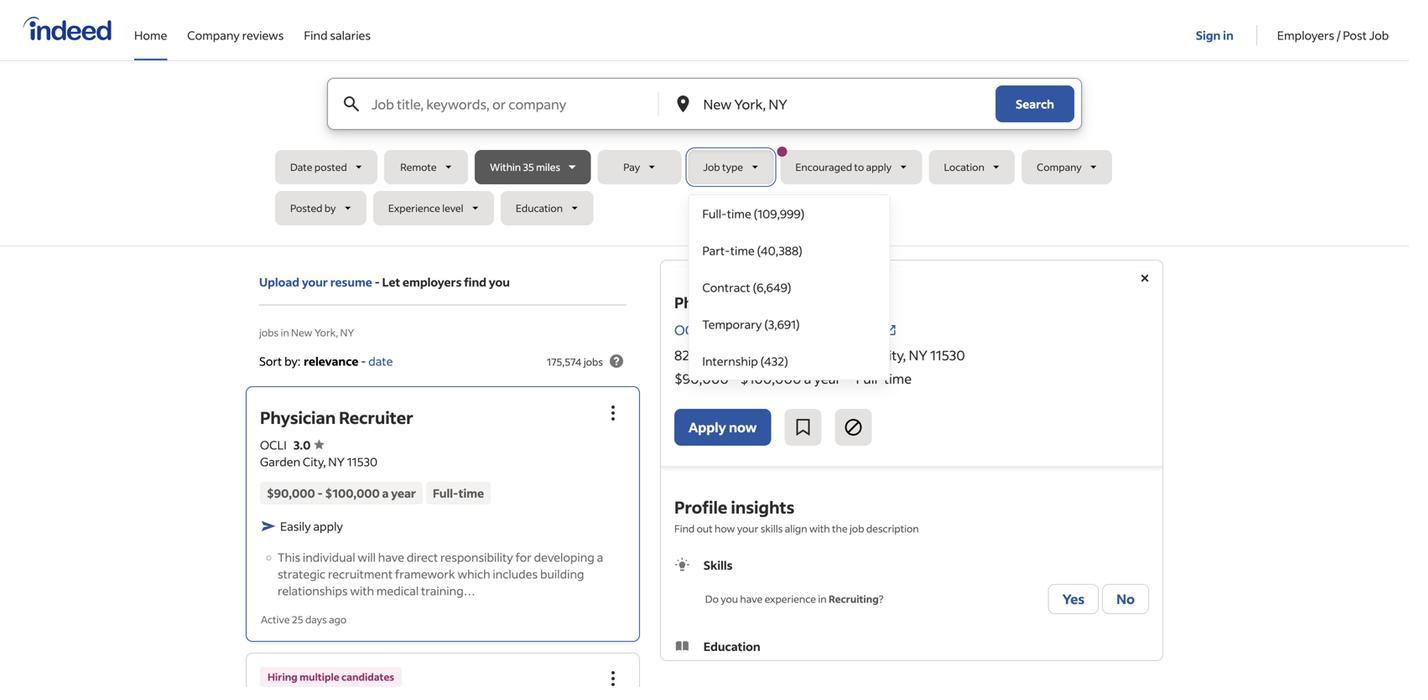 Task type: locate. For each thing, give the bounding box(es) containing it.
jobs in new york, ny
[[259, 326, 354, 339]]

$100,000 down "garden city, ny 11530"
[[325, 486, 380, 501]]

0 horizontal spatial with
[[350, 584, 374, 599]]

0 horizontal spatial education
[[516, 202, 563, 215]]

0 vertical spatial ocli
[[674, 322, 705, 339]]

in for sign
[[1223, 28, 1234, 43]]

1 horizontal spatial with
[[809, 523, 830, 536]]

york,
[[314, 326, 338, 339]]

time
[[727, 206, 751, 221], [730, 243, 755, 258], [884, 370, 912, 388], [459, 486, 484, 501]]

physician up ocli link
[[674, 293, 743, 312]]

1 horizontal spatial you
[[721, 593, 738, 606]]

education inside the education dropdown button
[[516, 202, 563, 215]]

$90,000 up easily
[[267, 486, 315, 501]]

company for company reviews
[[187, 28, 240, 43]]

jobs
[[259, 326, 279, 339], [584, 356, 603, 369]]

recruitment
[[328, 567, 393, 582]]

0 vertical spatial you
[[489, 275, 510, 290]]

garden
[[831, 347, 877, 364], [260, 455, 300, 470]]

this individual will have direct responsibility for developing a strategic recruitment framework which includes building relationships with medical training…
[[278, 550, 603, 599]]

1 vertical spatial in
[[281, 326, 289, 339]]

strategic
[[278, 567, 326, 582]]

in left 'recruiting'
[[818, 593, 827, 606]]

jobs up sort
[[259, 326, 279, 339]]

job inside 'link'
[[1369, 28, 1389, 43]]

$90,000 - $100,000 a year
[[267, 486, 416, 501]]

find
[[304, 28, 328, 43], [674, 523, 695, 536]]

you inside skills group
[[721, 593, 738, 606]]

0 vertical spatial full-
[[703, 206, 727, 221]]

home link
[[134, 0, 167, 57]]

2 vertical spatial a
[[597, 550, 603, 565]]

skills group
[[674, 557, 1149, 618]]

1 vertical spatial 11530
[[347, 455, 378, 470]]

1 vertical spatial physician
[[260, 407, 336, 429]]

0 vertical spatial jobs
[[259, 326, 279, 339]]

1 horizontal spatial have
[[740, 593, 763, 606]]

search button
[[996, 86, 1075, 122]]

job
[[850, 523, 864, 536]]

3 out of 5 stars image
[[735, 320, 811, 341]]

1 horizontal spatial year
[[814, 370, 841, 388]]

1 vertical spatial with
[[350, 584, 374, 599]]

$100,000 for $90,000 - $100,000 a year - full-time
[[740, 370, 802, 388]]

full- up 'part-'
[[703, 206, 727, 221]]

you right find at the left top of page
[[489, 275, 510, 290]]

1 horizontal spatial recruiter
[[746, 293, 813, 312]]

0 horizontal spatial 11530
[[347, 455, 378, 470]]

description
[[866, 523, 919, 536]]

0 vertical spatial $90,000
[[674, 370, 729, 388]]

date posted button
[[275, 150, 378, 185]]

None search field
[[275, 78, 1134, 381]]

ny
[[340, 326, 354, 339], [909, 347, 928, 364], [328, 455, 345, 470]]

$100,000 down (432)
[[740, 370, 802, 388]]

posted
[[290, 202, 323, 215]]

a
[[804, 370, 811, 388], [382, 486, 389, 501], [597, 550, 603, 565]]

0 horizontal spatial have
[[378, 550, 404, 565]]

city, down 3.0 out of five stars rating image in the left bottom of the page
[[303, 455, 326, 470]]

job left type
[[703, 161, 720, 174]]

1 vertical spatial your
[[737, 523, 759, 536]]

1 vertical spatial $100,000
[[325, 486, 380, 501]]

1 vertical spatial education
[[704, 640, 761, 655]]

2 horizontal spatial full-
[[856, 370, 884, 388]]

with left the
[[809, 523, 830, 536]]

1 horizontal spatial apply
[[866, 161, 892, 174]]

0 vertical spatial with
[[809, 523, 830, 536]]

full- up not interested image
[[856, 370, 884, 388]]

ocli up 825
[[674, 322, 705, 339]]

year for $90,000 - $100,000 a year - full-time
[[814, 370, 841, 388]]

find left out
[[674, 523, 695, 536]]

a for $90,000 - $100,000 a year
[[382, 486, 389, 501]]

date
[[368, 354, 393, 369]]

year left full-time
[[391, 486, 416, 501]]

0 vertical spatial $100,000
[[740, 370, 802, 388]]

find left salaries
[[304, 28, 328, 43]]

2 horizontal spatial a
[[804, 370, 811, 388]]

sign in
[[1196, 28, 1234, 43]]

1 vertical spatial physician recruiter
[[260, 407, 413, 429]]

company left reviews
[[187, 28, 240, 43]]

1 vertical spatial find
[[674, 523, 695, 536]]

time up contract (6,649)
[[730, 243, 755, 258]]

in
[[1223, 28, 1234, 43], [281, 326, 289, 339], [818, 593, 827, 606]]

1 horizontal spatial 11530
[[930, 347, 965, 364]]

year
[[814, 370, 841, 388], [391, 486, 416, 501]]

in left new at the left top
[[281, 326, 289, 339]]

posted by button
[[275, 191, 366, 226]]

your right how
[[737, 523, 759, 536]]

1 horizontal spatial in
[[818, 593, 827, 606]]

now
[[729, 419, 757, 436]]

education down do
[[704, 640, 761, 655]]

recruiter
[[746, 293, 813, 312], [339, 407, 413, 429]]

city,
[[880, 347, 906, 364], [303, 455, 326, 470]]

ocli link
[[674, 320, 722, 341]]

physician recruiter up 3.0 out of five stars rating image in the left bottom of the page
[[260, 407, 413, 429]]

apply up "individual" in the left of the page
[[313, 519, 343, 534]]

posted by
[[290, 202, 336, 215]]

to
[[854, 161, 864, 174]]

part-time (40,388)
[[703, 243, 803, 258]]

company reviews link
[[187, 0, 284, 57]]

175,574
[[547, 356, 582, 369]]

$90,000 down east
[[674, 370, 729, 388]]

1 horizontal spatial $100,000
[[740, 370, 802, 388]]

1 vertical spatial recruiter
[[339, 407, 413, 429]]

apply right to
[[866, 161, 892, 174]]

in right sign
[[1223, 28, 1234, 43]]

1 vertical spatial a
[[382, 486, 389, 501]]

0 horizontal spatial company
[[187, 28, 240, 43]]

1 horizontal spatial $90,000
[[674, 370, 729, 388]]

full-time (109,999) link
[[689, 195, 890, 232]]

0 horizontal spatial in
[[281, 326, 289, 339]]

find inside profile insights find out how your skills align with the job description
[[674, 523, 695, 536]]

35
[[523, 161, 534, 174]]

1 vertical spatial ny
[[909, 347, 928, 364]]

1 vertical spatial year
[[391, 486, 416, 501]]

physician recruiter up temporary (3,691) at the top of page
[[674, 293, 813, 312]]

menu containing full-time (109,999)
[[688, 195, 890, 381]]

not interested image
[[843, 418, 864, 438]]

individual
[[303, 550, 355, 565]]

the
[[832, 523, 848, 536]]

1 horizontal spatial company
[[1037, 161, 1082, 174]]

11530
[[930, 347, 965, 364], [347, 455, 378, 470]]

profile
[[674, 497, 728, 518]]

easily
[[280, 519, 311, 534]]

0 vertical spatial company
[[187, 28, 240, 43]]

let
[[382, 275, 400, 290]]

2 horizontal spatial in
[[1223, 28, 1234, 43]]

search
[[1016, 96, 1054, 112]]

ago
[[329, 614, 347, 627]]

city, down 3 out of 5 stars. link to 71 reviews company ratings (opens in a new tab) icon
[[880, 347, 906, 364]]

1 vertical spatial job
[[703, 161, 720, 174]]

this
[[278, 550, 300, 565]]

0 horizontal spatial job
[[703, 161, 720, 174]]

$90,000
[[674, 370, 729, 388], [267, 486, 315, 501]]

1 horizontal spatial education
[[704, 640, 761, 655]]

1 horizontal spatial your
[[737, 523, 759, 536]]

1 vertical spatial have
[[740, 593, 763, 606]]

with down "recruitment"
[[350, 584, 374, 599]]

1 vertical spatial apply
[[313, 519, 343, 534]]

garden down 3.0
[[260, 455, 300, 470]]

relationships
[[278, 584, 348, 599]]

a left full-time
[[382, 486, 389, 501]]

0 horizontal spatial you
[[489, 275, 510, 290]]

education group
[[674, 638, 1149, 688]]

education
[[516, 202, 563, 215], [704, 640, 761, 655]]

temporary
[[703, 317, 762, 332]]

0 horizontal spatial physician
[[260, 407, 336, 429]]

0 horizontal spatial ocli
[[260, 438, 287, 453]]

0 vertical spatial physician
[[674, 293, 743, 312]]

0 vertical spatial education
[[516, 202, 563, 215]]

0 vertical spatial apply
[[866, 161, 892, 174]]

active
[[261, 614, 290, 627]]

pay button
[[598, 150, 682, 185]]

1 vertical spatial $90,000
[[267, 486, 315, 501]]

remote
[[400, 161, 437, 174]]

skills
[[761, 523, 783, 536]]

0 vertical spatial find
[[304, 28, 328, 43]]

1 horizontal spatial full-
[[703, 206, 727, 221]]

0 horizontal spatial year
[[391, 486, 416, 501]]

0 horizontal spatial full-
[[433, 486, 459, 501]]

0 vertical spatial in
[[1223, 28, 1234, 43]]

0 horizontal spatial $100,000
[[325, 486, 380, 501]]

company inside dropdown button
[[1037, 161, 1082, 174]]

1 horizontal spatial garden
[[831, 347, 877, 364]]

your right upload
[[302, 275, 328, 290]]

with
[[809, 523, 830, 536], [350, 584, 374, 599]]

physician up 3.0
[[260, 407, 336, 429]]

save this job image
[[793, 418, 813, 438]]

menu
[[688, 195, 890, 381]]

1 vertical spatial you
[[721, 593, 738, 606]]

apply now
[[689, 419, 757, 436]]

time up part-time (40,388)
[[727, 206, 751, 221]]

1 vertical spatial city,
[[303, 455, 326, 470]]

1 vertical spatial company
[[1037, 161, 1082, 174]]

a down 825 east gate boulevard, garden city, ny 11530
[[804, 370, 811, 388]]

upload your resume link
[[259, 273, 372, 291]]

0 horizontal spatial $90,000
[[267, 486, 315, 501]]

which
[[458, 567, 490, 582]]

have right will
[[378, 550, 404, 565]]

full-time (109,999)
[[703, 206, 805, 221]]

active 25 days ago
[[261, 614, 347, 627]]

job right post on the right of the page
[[1369, 28, 1389, 43]]

menu inside search box
[[688, 195, 890, 381]]

physician recruiter
[[674, 293, 813, 312], [260, 407, 413, 429]]

0 horizontal spatial apply
[[313, 519, 343, 534]]

location
[[944, 161, 985, 174]]

0 vertical spatial have
[[378, 550, 404, 565]]

a right the developing
[[597, 550, 603, 565]]

1 horizontal spatial physician recruiter
[[674, 293, 813, 312]]

1 horizontal spatial jobs
[[584, 356, 603, 369]]

with inside profile insights find out how your skills align with the job description
[[809, 523, 830, 536]]

will
[[358, 550, 376, 565]]

time up responsibility
[[459, 486, 484, 501]]

0 vertical spatial garden
[[831, 347, 877, 364]]

out
[[697, 523, 713, 536]]

1 horizontal spatial find
[[674, 523, 695, 536]]

2 vertical spatial full-
[[433, 486, 459, 501]]

25
[[292, 614, 303, 627]]

0 horizontal spatial a
[[382, 486, 389, 501]]

2 vertical spatial in
[[818, 593, 827, 606]]

year down 825 east gate boulevard, garden city, ny 11530
[[814, 370, 841, 388]]

boulevard,
[[762, 347, 828, 364]]

your inside profile insights find out how your skills align with the job description
[[737, 523, 759, 536]]

salaries
[[330, 28, 371, 43]]

recruiter down date "link"
[[339, 407, 413, 429]]

skills
[[704, 558, 733, 573]]

full-
[[703, 206, 727, 221], [856, 370, 884, 388], [433, 486, 459, 501]]

with inside the this individual will have direct responsibility for developing a strategic recruitment framework which includes building relationships with medical training…
[[350, 584, 374, 599]]

0 vertical spatial job
[[1369, 28, 1389, 43]]

encouraged to apply
[[796, 161, 892, 174]]

0 vertical spatial your
[[302, 275, 328, 290]]

0 vertical spatial a
[[804, 370, 811, 388]]

full- inside menu
[[703, 206, 727, 221]]

1 horizontal spatial city,
[[880, 347, 906, 364]]

encouraged to apply button
[[777, 147, 922, 185]]

1 horizontal spatial job
[[1369, 28, 1389, 43]]

garden right "boulevard,"
[[831, 347, 877, 364]]

0 vertical spatial year
[[814, 370, 841, 388]]

full- up direct
[[433, 486, 459, 501]]

education button
[[501, 191, 593, 226]]

how
[[715, 523, 735, 536]]

1 vertical spatial garden
[[260, 455, 300, 470]]

date link
[[368, 354, 393, 369]]

building
[[540, 567, 584, 582]]

year for $90,000 - $100,000 a year
[[391, 486, 416, 501]]

jobs left "help icon"
[[584, 356, 603, 369]]

education down within 35 miles popup button
[[516, 202, 563, 215]]

ocli left 3.0
[[260, 438, 287, 453]]

1 horizontal spatial a
[[597, 550, 603, 565]]

have left experience
[[740, 593, 763, 606]]

encouraged
[[796, 161, 852, 174]]

you right do
[[721, 593, 738, 606]]

have
[[378, 550, 404, 565], [740, 593, 763, 606]]

company down search
[[1037, 161, 1082, 174]]

time for full-time (109,999)
[[727, 206, 751, 221]]

recruiter up the (3,691)
[[746, 293, 813, 312]]

full-time
[[433, 486, 484, 501]]



Task type: describe. For each thing, give the bounding box(es) containing it.
- down internship
[[732, 370, 738, 388]]

0 horizontal spatial physician recruiter
[[260, 407, 413, 429]]

do
[[705, 593, 719, 606]]

/
[[1337, 28, 1341, 43]]

0 horizontal spatial find
[[304, 28, 328, 43]]

(432)
[[761, 354, 788, 369]]

1 vertical spatial full-
[[856, 370, 884, 388]]

medical
[[377, 584, 419, 599]]

part-
[[703, 243, 730, 258]]

(6,649)
[[753, 280, 792, 295]]

profile insights find out how your skills align with the job description
[[674, 497, 919, 536]]

training…
[[421, 584, 475, 599]]

full- for full-time (109,999)
[[703, 206, 727, 221]]

candidates
[[341, 671, 394, 684]]

175,574 jobs
[[547, 356, 603, 369]]

temporary (3,691)
[[703, 317, 800, 332]]

new
[[291, 326, 312, 339]]

time for full-time
[[459, 486, 484, 501]]

yes button
[[1048, 585, 1099, 615]]

sort by: relevance - date
[[259, 354, 393, 369]]

company reviews
[[187, 28, 284, 43]]

home
[[134, 28, 167, 43]]

$90,000 for $90,000 - $100,000 a year - full-time
[[674, 370, 729, 388]]

gate
[[730, 347, 759, 364]]

contract
[[703, 280, 751, 295]]

0 vertical spatial physician recruiter
[[674, 293, 813, 312]]

3.0 out of five stars rating image
[[293, 438, 324, 453]]

apply inside popup button
[[866, 161, 892, 174]]

apply now button
[[674, 409, 771, 446]]

3 out of 5 stars. link to 71 reviews company ratings (opens in a new tab) image
[[884, 324, 897, 337]]

easily apply
[[280, 519, 343, 534]]

sign in link
[[1196, 1, 1236, 58]]

job actions for physician recruiter is collapsed image
[[603, 403, 623, 424]]

education inside group
[[704, 640, 761, 655]]

have inside the this individual will have direct responsibility for developing a strategic recruitment framework which includes building relationships with medical training…
[[378, 550, 404, 565]]

for
[[516, 550, 532, 565]]

date
[[290, 161, 313, 174]]

time for part-time (40,388)
[[730, 243, 755, 258]]

level
[[442, 202, 463, 215]]

$100,000 for $90,000 - $100,000 a year
[[325, 486, 380, 501]]

0 vertical spatial recruiter
[[746, 293, 813, 312]]

internship
[[703, 354, 758, 369]]

$90,000 for $90,000 - $100,000 a year
[[267, 486, 315, 501]]

experience level
[[388, 202, 463, 215]]

full- for full-time
[[433, 486, 459, 501]]

1 horizontal spatial ocli
[[674, 322, 705, 339]]

no
[[1117, 591, 1135, 608]]

location button
[[929, 150, 1015, 185]]

?
[[879, 593, 884, 606]]

by:
[[284, 354, 300, 369]]

align
[[785, 523, 807, 536]]

internship (432)
[[703, 354, 788, 369]]

3.0
[[293, 438, 311, 453]]

apply
[[689, 419, 726, 436]]

developing
[[534, 550, 595, 565]]

$90,000 - $100,000 a year - full-time
[[674, 370, 912, 388]]

- down 825 east gate boulevard, garden city, ny 11530
[[847, 370, 853, 388]]

physician recruiter button
[[260, 407, 413, 429]]

job type
[[703, 161, 743, 174]]

experience
[[388, 202, 440, 215]]

contract (6,649)
[[703, 280, 792, 295]]

responsibility
[[440, 550, 513, 565]]

insights
[[731, 497, 795, 518]]

job actions for software developer - ai trainer (contract) is collapsed image
[[603, 669, 623, 688]]

hiring
[[268, 671, 298, 684]]

in for jobs
[[281, 326, 289, 339]]

employers
[[403, 275, 462, 290]]

2 vertical spatial ny
[[328, 455, 345, 470]]

- left "date"
[[361, 354, 366, 369]]

(3,691)
[[764, 317, 800, 332]]

upload
[[259, 275, 300, 290]]

a inside the this individual will have direct responsibility for developing a strategic recruitment framework which includes building relationships with medical training…
[[597, 550, 603, 565]]

close job details image
[[1135, 268, 1155, 289]]

search: Job title, keywords, or company text field
[[368, 79, 657, 129]]

job inside popup button
[[703, 161, 720, 174]]

time down 3 out of 5 stars. link to 71 reviews company ratings (opens in a new tab) icon
[[884, 370, 912, 388]]

find
[[464, 275, 487, 290]]

none search field containing search
[[275, 78, 1134, 381]]

825
[[674, 347, 698, 364]]

internship (432) link
[[689, 343, 890, 380]]

0 horizontal spatial jobs
[[259, 326, 279, 339]]

days
[[305, 614, 327, 627]]

contract (6,649) link
[[689, 269, 890, 306]]

direct
[[407, 550, 438, 565]]

0 vertical spatial 11530
[[930, 347, 965, 364]]

post
[[1343, 28, 1367, 43]]

includes
[[493, 567, 538, 582]]

- down "garden city, ny 11530"
[[317, 486, 323, 501]]

reviews
[[242, 28, 284, 43]]

a for $90,000 - $100,000 a year - full-time
[[804, 370, 811, 388]]

0 horizontal spatial recruiter
[[339, 407, 413, 429]]

1 vertical spatial ocli
[[260, 438, 287, 453]]

upload your resume - let employers find you
[[259, 275, 510, 290]]

in inside skills group
[[818, 593, 827, 606]]

employers / post job
[[1277, 28, 1389, 43]]

no button
[[1102, 585, 1149, 615]]

(40,388)
[[757, 243, 803, 258]]

yes
[[1063, 591, 1085, 608]]

sign
[[1196, 28, 1221, 43]]

employers
[[1277, 28, 1335, 43]]

resume
[[330, 275, 372, 290]]

0 vertical spatial city,
[[880, 347, 906, 364]]

0 horizontal spatial your
[[302, 275, 328, 290]]

0 vertical spatial ny
[[340, 326, 354, 339]]

Edit location text field
[[700, 79, 962, 129]]

help icon image
[[607, 351, 627, 372]]

- left let at the top
[[375, 275, 380, 290]]

date posted
[[290, 161, 347, 174]]

east
[[700, 347, 727, 364]]

garden city, ny 11530
[[260, 455, 378, 470]]

company for company
[[1037, 161, 1082, 174]]

company button
[[1022, 150, 1113, 185]]

1 horizontal spatial physician
[[674, 293, 743, 312]]

relevance
[[304, 354, 359, 369]]

within
[[490, 161, 521, 174]]

temporary (3,691) link
[[689, 306, 890, 343]]

825 east gate boulevard, garden city, ny 11530
[[674, 347, 965, 364]]

sort
[[259, 354, 282, 369]]

have inside skills group
[[740, 593, 763, 606]]

1 vertical spatial jobs
[[584, 356, 603, 369]]

experience level button
[[373, 191, 494, 226]]

0 horizontal spatial garden
[[260, 455, 300, 470]]



Task type: vqa. For each thing, say whether or not it's contained in the screenshot.
71
no



